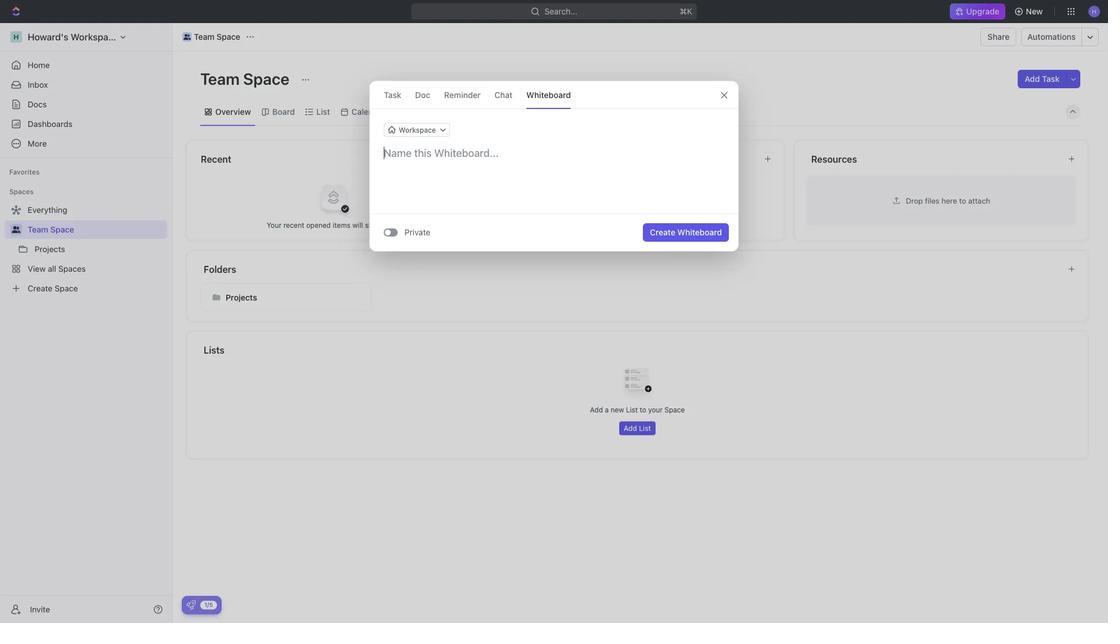 Task type: vqa. For each thing, say whether or not it's contained in the screenshot.
A
yes



Task type: describe. For each thing, give the bounding box(es) containing it.
sidebar navigation
[[0, 23, 173, 624]]

list link
[[314, 104, 330, 120]]

board
[[272, 107, 295, 117]]

automations button
[[1022, 28, 1082, 46]]

inbox
[[28, 80, 48, 90]]

gantt link
[[405, 104, 429, 120]]

invite
[[30, 605, 50, 615]]

workspace button
[[384, 123, 450, 137]]

resources button
[[811, 152, 1059, 166]]

1 horizontal spatial docs
[[641, 221, 658, 229]]

lists
[[204, 345, 225, 356]]

calendar
[[352, 107, 386, 117]]

board link
[[270, 104, 295, 120]]

home link
[[5, 56, 167, 74]]

added
[[605, 221, 626, 229]]

drop
[[906, 196, 924, 205]]

add list
[[624, 425, 652, 433]]

projects button
[[201, 283, 372, 312]]

doc button
[[415, 81, 431, 109]]

create
[[650, 228, 676, 237]]

add task
[[1025, 74, 1060, 84]]

user group image
[[183, 34, 191, 40]]

calendar link
[[349, 104, 386, 120]]

gantt
[[407, 107, 429, 117]]

add list button
[[620, 422, 656, 436]]

1 vertical spatial team space
[[200, 69, 293, 88]]

whiteboard button
[[527, 81, 571, 109]]

list inside "link"
[[316, 107, 330, 117]]

automations
[[1028, 32, 1076, 42]]

haven't
[[579, 221, 603, 229]]

table
[[450, 107, 471, 117]]

dialog containing task
[[370, 81, 739, 252]]

docs inside the docs link
[[28, 100, 47, 109]]

show
[[365, 221, 382, 229]]

onboarding checklist button image
[[187, 601, 196, 610]]

recent
[[201, 154, 232, 165]]

dashboards link
[[5, 115, 167, 133]]

Name this Whiteboard... field
[[370, 146, 739, 160]]

team space link inside tree
[[28, 221, 165, 239]]

0 horizontal spatial whiteboard
[[527, 90, 571, 100]]

private
[[405, 228, 431, 237]]

reminder
[[444, 90, 481, 100]]

this
[[668, 221, 680, 229]]

whiteboard inside button
[[678, 228, 722, 237]]

favorites
[[9, 168, 40, 176]]

space inside team space tree
[[50, 225, 74, 234]]

no most used docs image
[[615, 174, 661, 221]]

overview link
[[213, 104, 251, 120]]

list inside button
[[639, 425, 652, 433]]

upgrade link
[[951, 3, 1006, 20]]

opened
[[306, 221, 331, 229]]

lists button
[[203, 343, 1075, 357]]

1 vertical spatial to
[[660, 221, 666, 229]]

space up board link
[[243, 69, 290, 88]]

location.
[[682, 221, 710, 229]]

docs link
[[5, 95, 167, 114]]

dashboards
[[28, 119, 73, 129]]

chat
[[495, 90, 513, 100]]

new button
[[1010, 2, 1050, 21]]

drop files here to attach
[[906, 196, 991, 205]]



Task type: locate. For each thing, give the bounding box(es) containing it.
docs right the any
[[641, 221, 658, 229]]

task button
[[384, 81, 402, 109]]

add for add list
[[624, 425, 637, 433]]

reminder button
[[444, 81, 481, 109]]

home
[[28, 60, 50, 70]]

whiteboard right create
[[678, 228, 722, 237]]

list down add a new list to your space at the bottom of the page
[[639, 425, 652, 433]]

0 vertical spatial whiteboard
[[527, 90, 571, 100]]

0 vertical spatial docs
[[28, 100, 47, 109]]

2 vertical spatial team
[[28, 225, 48, 234]]

1 horizontal spatial list
[[626, 406, 638, 414]]

2 horizontal spatial list
[[639, 425, 652, 433]]

0 vertical spatial list
[[316, 107, 330, 117]]

0 vertical spatial team space
[[194, 32, 240, 42]]

docs
[[28, 100, 47, 109], [641, 221, 658, 229]]

to
[[960, 196, 967, 205], [660, 221, 666, 229], [640, 406, 647, 414]]

⌘k
[[680, 7, 693, 16]]

create whiteboard button
[[643, 223, 729, 242]]

you
[[565, 221, 578, 229]]

team space right user group image
[[194, 32, 240, 42]]

add a new list to your space
[[590, 406, 685, 414]]

share
[[988, 32, 1010, 42]]

team up overview link at the top of page
[[200, 69, 240, 88]]

space right user group icon in the left top of the page
[[50, 225, 74, 234]]

your recent opened items will show here.
[[267, 221, 401, 229]]

here.
[[384, 221, 401, 229]]

0 horizontal spatial list
[[316, 107, 330, 117]]

no lists icon. image
[[615, 359, 661, 406]]

whiteboard right chat
[[527, 90, 571, 100]]

to left this
[[660, 221, 666, 229]]

0 horizontal spatial docs
[[28, 100, 47, 109]]

0 horizontal spatial to
[[640, 406, 647, 414]]

space right your
[[665, 406, 685, 414]]

list right new
[[626, 406, 638, 414]]

1 vertical spatial add
[[590, 406, 603, 414]]

add for add a new list to your space
[[590, 406, 603, 414]]

share button
[[981, 28, 1017, 46]]

onboarding checklist button element
[[187, 601, 196, 610]]

your
[[267, 221, 282, 229]]

1 horizontal spatial team space link
[[180, 30, 243, 44]]

doc
[[415, 90, 431, 100]]

add left a
[[590, 406, 603, 414]]

add for add task
[[1025, 74, 1041, 84]]

add
[[1025, 74, 1041, 84], [590, 406, 603, 414], [624, 425, 637, 433]]

chat button
[[495, 81, 513, 109]]

0 vertical spatial task
[[1043, 74, 1060, 84]]

space right user group image
[[217, 32, 240, 42]]

1 vertical spatial task
[[384, 90, 402, 100]]

user group image
[[12, 226, 21, 233]]

0 horizontal spatial team space link
[[28, 221, 165, 239]]

your
[[649, 406, 663, 414]]

favorites button
[[5, 165, 44, 179]]

task inside button
[[1043, 74, 1060, 84]]

add down automations button at the top of page
[[1025, 74, 1041, 84]]

workspace button
[[384, 123, 450, 137]]

search...
[[545, 7, 578, 16]]

table link
[[448, 104, 471, 120]]

team
[[194, 32, 215, 42], [200, 69, 240, 88], [28, 225, 48, 234]]

1 vertical spatial list
[[626, 406, 638, 414]]

2 vertical spatial list
[[639, 425, 652, 433]]

team inside team space tree
[[28, 225, 48, 234]]

1 vertical spatial docs
[[641, 221, 658, 229]]

1 vertical spatial team
[[200, 69, 240, 88]]

1 vertical spatial team space link
[[28, 221, 165, 239]]

a
[[605, 406, 609, 414]]

docs down "inbox"
[[28, 100, 47, 109]]

list right board
[[316, 107, 330, 117]]

add down add a new list to your space at the bottom of the page
[[624, 425, 637, 433]]

1 vertical spatial whiteboard
[[678, 228, 722, 237]]

space
[[217, 32, 240, 42], [243, 69, 290, 88], [50, 225, 74, 234], [665, 406, 685, 414]]

folders
[[204, 264, 236, 275]]

to left your
[[640, 406, 647, 414]]

will
[[353, 221, 363, 229]]

any
[[628, 221, 639, 229]]

team space up overview
[[200, 69, 293, 88]]

no recent items image
[[311, 174, 357, 221]]

1 horizontal spatial task
[[1043, 74, 1060, 84]]

team space
[[194, 32, 240, 42], [200, 69, 293, 88], [28, 225, 74, 234]]

create whiteboard
[[650, 228, 722, 237]]

2 vertical spatial to
[[640, 406, 647, 414]]

workspace
[[399, 126, 436, 134]]

team right user group image
[[194, 32, 215, 42]]

0 horizontal spatial task
[[384, 90, 402, 100]]

0 vertical spatial team space link
[[180, 30, 243, 44]]

files
[[926, 196, 940, 205]]

new
[[611, 406, 624, 414]]

team space link
[[180, 30, 243, 44], [28, 221, 165, 239]]

resources
[[812, 154, 858, 165]]

attach
[[969, 196, 991, 205]]

items
[[333, 221, 351, 229]]

to right here
[[960, 196, 967, 205]]

task down automations button at the top of page
[[1043, 74, 1060, 84]]

1 horizontal spatial whiteboard
[[678, 228, 722, 237]]

0 horizontal spatial add
[[590, 406, 603, 414]]

team space tree
[[5, 201, 167, 298]]

1/5
[[204, 602, 213, 609]]

projects
[[226, 293, 257, 302]]

add task button
[[1018, 70, 1067, 88]]

dialog
[[370, 81, 739, 252]]

team space inside tree
[[28, 225, 74, 234]]

team space right user group icon in the left top of the page
[[28, 225, 74, 234]]

0 vertical spatial to
[[960, 196, 967, 205]]

folders button
[[203, 262, 1059, 276]]

overview
[[215, 107, 251, 117]]

spaces
[[9, 188, 34, 196]]

upgrade
[[967, 7, 1000, 16]]

1 horizontal spatial to
[[660, 221, 666, 229]]

2 vertical spatial add
[[624, 425, 637, 433]]

new
[[1027, 7, 1044, 16]]

0 vertical spatial add
[[1025, 74, 1041, 84]]

task
[[1043, 74, 1060, 84], [384, 90, 402, 100]]

whiteboard
[[527, 90, 571, 100], [678, 228, 722, 237]]

2 vertical spatial team space
[[28, 225, 74, 234]]

0 vertical spatial team
[[194, 32, 215, 42]]

list
[[316, 107, 330, 117], [626, 406, 638, 414], [639, 425, 652, 433]]

task up calendar
[[384, 90, 402, 100]]

2 horizontal spatial add
[[1025, 74, 1041, 84]]

team right user group icon in the left top of the page
[[28, 225, 48, 234]]

recent
[[284, 221, 305, 229]]

1 horizontal spatial add
[[624, 425, 637, 433]]

2 horizontal spatial to
[[960, 196, 967, 205]]

inbox link
[[5, 76, 167, 94]]

you haven't added any docs to this location.
[[565, 221, 710, 229]]

task inside dialog
[[384, 90, 402, 100]]

here
[[942, 196, 958, 205]]



